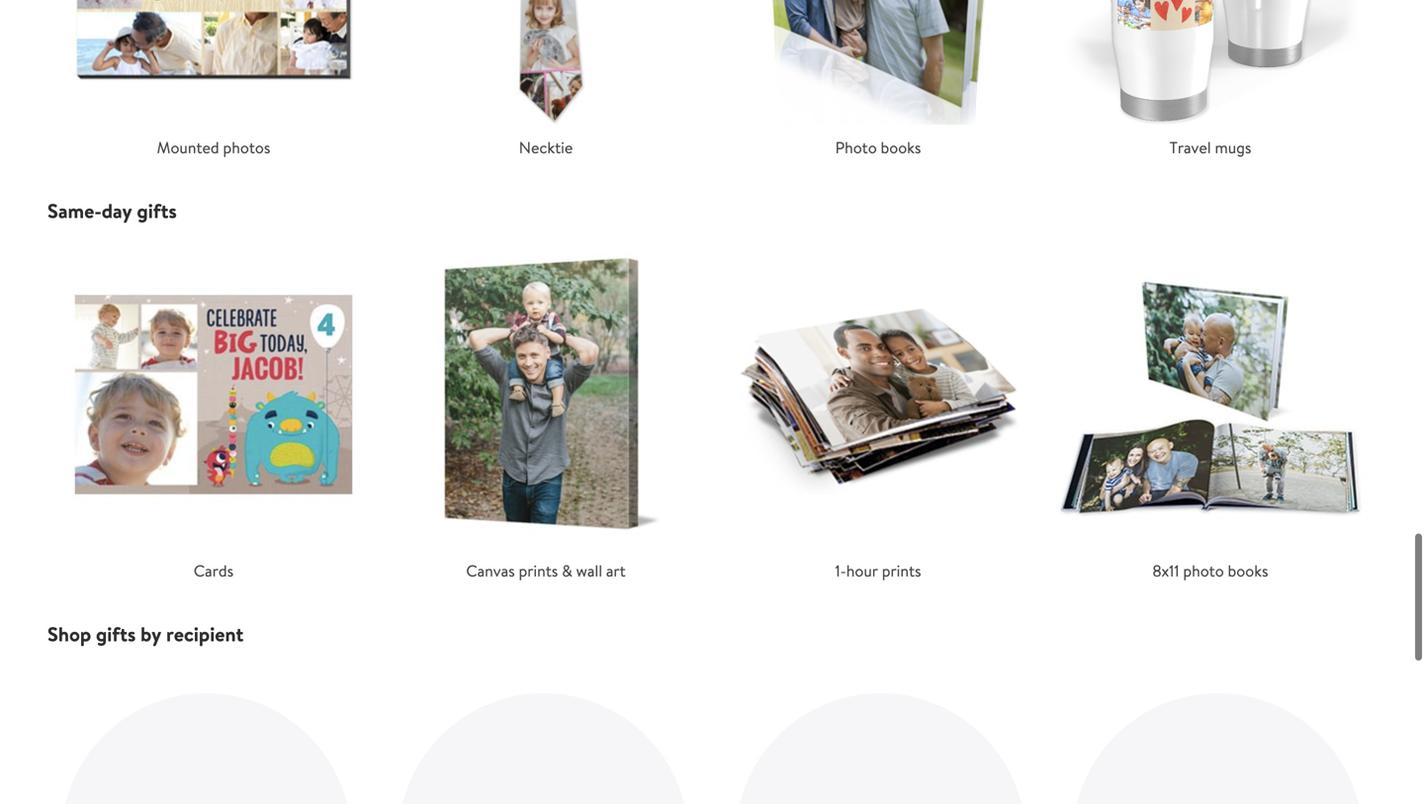 Task type: locate. For each thing, give the bounding box(es) containing it.
mounted
[[157, 136, 219, 158]]

personalized necktie for grandpa image
[[390, 0, 702, 127]]

books right photo
[[881, 136, 921, 158]]

personalized photo book for grandpa image
[[722, 0, 1035, 127]]

mounted photos link
[[57, 0, 370, 159]]

travel
[[1170, 136, 1211, 158]]

8x11 photo books
[[1153, 560, 1269, 581]]

necktie link
[[390, 0, 702, 159]]

gifts
[[137, 197, 177, 224], [96, 620, 136, 648]]

books right the photo
[[1228, 560, 1269, 581]]

canvas
[[466, 560, 515, 581]]

8x11 photo books link
[[1055, 238, 1367, 582]]

canvas prints & wall art link
[[390, 238, 702, 582]]

1-
[[835, 560, 847, 581]]

gifts right 'day'
[[137, 197, 177, 224]]

mugs
[[1215, 136, 1252, 158]]

prints left '&'
[[519, 560, 558, 581]]

shop gifts by recipient
[[47, 620, 244, 648]]

0 horizontal spatial books
[[881, 136, 921, 158]]

prints right hour
[[882, 560, 921, 581]]

cards link
[[57, 238, 370, 582]]

photos
[[223, 136, 270, 158]]

0 horizontal spatial prints
[[519, 560, 558, 581]]

1 prints from the left
[[519, 560, 558, 581]]

prints
[[519, 560, 558, 581], [882, 560, 921, 581]]

travel mugs
[[1170, 136, 1252, 158]]

gifts left by
[[96, 620, 136, 648]]

shop
[[47, 620, 91, 648]]

photo books link
[[722, 0, 1035, 159]]

by
[[141, 620, 161, 648]]

cards
[[194, 560, 234, 581]]

1 horizontal spatial gifts
[[137, 197, 177, 224]]

day
[[102, 197, 132, 224]]

1-hour prints link
[[722, 238, 1035, 582]]

0 vertical spatial gifts
[[137, 197, 177, 224]]

1 horizontal spatial books
[[1228, 560, 1269, 581]]

2 prints from the left
[[882, 560, 921, 581]]

0 horizontal spatial gifts
[[96, 620, 136, 648]]

1 horizontal spatial prints
[[882, 560, 921, 581]]

books
[[881, 136, 921, 158], [1228, 560, 1269, 581]]

necktie
[[519, 136, 573, 158]]



Task type: vqa. For each thing, say whether or not it's contained in the screenshot.
top "Photo"
no



Task type: describe. For each thing, give the bounding box(es) containing it.
0 vertical spatial books
[[881, 136, 921, 158]]

same day canvas prints image
[[390, 238, 702, 551]]

1-hour prints
[[835, 560, 921, 581]]

recipient
[[166, 620, 244, 648]]

mounted photos for grandpa image
[[57, 0, 370, 127]]

photo
[[1183, 560, 1224, 581]]

photo
[[835, 136, 877, 158]]

canvas prints & wall art
[[466, 560, 626, 581]]

travel mugs link
[[1055, 0, 1367, 159]]

&
[[562, 560, 573, 581]]

same day prints image
[[722, 238, 1035, 551]]

8x11
[[1153, 560, 1180, 581]]

same day photo book image
[[1055, 238, 1367, 551]]

photo books
[[835, 136, 921, 158]]

personalized travel mugs for grandpa image
[[1055, 0, 1367, 127]]

art
[[606, 560, 626, 581]]

wall
[[576, 560, 602, 581]]

1 vertical spatial books
[[1228, 560, 1269, 581]]

hour
[[847, 560, 878, 581]]

same-day gifts
[[47, 197, 177, 224]]

same day cards image
[[57, 238, 370, 551]]

same-
[[47, 197, 102, 224]]

mounted photos
[[157, 136, 270, 158]]

1 vertical spatial gifts
[[96, 620, 136, 648]]



